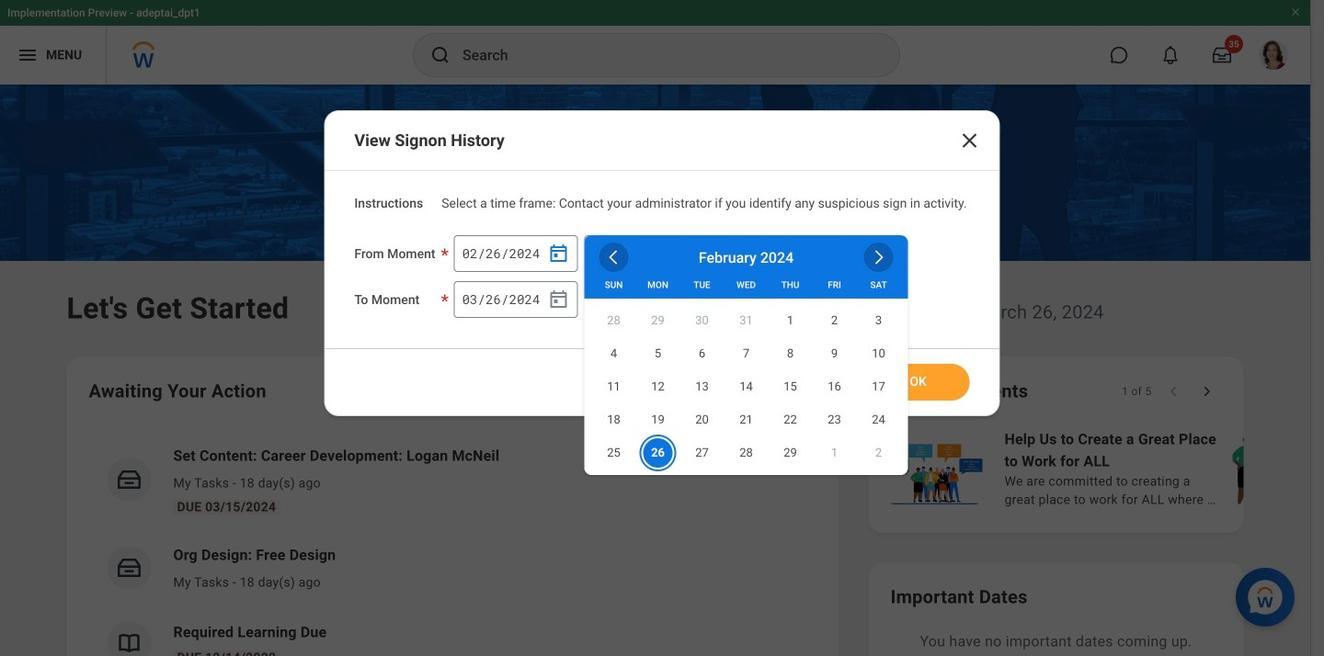 Task type: describe. For each thing, give the bounding box(es) containing it.
notifications large image
[[1162, 46, 1180, 64]]

chevron left small image
[[1165, 383, 1184, 401]]

group for calendar image's hour spin button
[[454, 235, 578, 272]]

minute spin button for calendar image's hour spin button
[[616, 245, 632, 261]]

close environment banner image
[[1291, 6, 1302, 17]]

chevron left image
[[605, 248, 623, 267]]

1 horizontal spatial list
[[884, 427, 1325, 512]]

chevron right image
[[870, 248, 888, 267]]

second spin button for before or after midday spin button related to calendar image
[[640, 245, 655, 261]]

0 horizontal spatial list
[[89, 431, 817, 657]]

before or after midday spin button for calendar image
[[663, 244, 678, 262]]

before or after midday spin button for calendar icon
[[663, 290, 678, 308]]

second spin button for calendar icon before or after midday spin button
[[640, 291, 655, 307]]

search image
[[430, 44, 452, 66]]



Task type: locate. For each thing, give the bounding box(es) containing it.
1 vertical spatial group
[[454, 281, 578, 318]]

hour spin button right calendar icon
[[593, 291, 609, 307]]

1 hour spin button from the top
[[593, 245, 609, 261]]

minute spin button down the chevron left icon
[[616, 291, 632, 307]]

profile logan mcneil element
[[1248, 35, 1300, 75]]

list
[[884, 427, 1325, 512], [89, 431, 817, 657]]

banner
[[0, 0, 1311, 85]]

x image
[[959, 130, 981, 152]]

hour spin button
[[593, 245, 609, 261], [593, 291, 609, 307]]

chevron right small image
[[1198, 383, 1217, 401]]

1 group from the top
[[454, 235, 578, 272]]

2 second spin button from the top
[[640, 291, 655, 307]]

2 group from the top
[[454, 281, 578, 318]]

1 vertical spatial second spin button
[[640, 291, 655, 307]]

before or after midday spin button
[[663, 244, 678, 262], [663, 290, 678, 308]]

book open image
[[115, 630, 143, 657]]

1 vertical spatial minute spin button
[[616, 291, 632, 307]]

0 vertical spatial before or after midday spin button
[[663, 244, 678, 262]]

2 before or after midday spin button from the top
[[663, 290, 678, 308]]

group up calendar icon
[[454, 235, 578, 272]]

second spin button right calendar icon
[[640, 291, 655, 307]]

minute spin button for calendar icon's hour spin button
[[616, 291, 632, 307]]

minute spin button right calendar image
[[616, 245, 632, 261]]

minute spin button
[[616, 245, 632, 261], [616, 291, 632, 307]]

second spin button
[[640, 245, 655, 261], [640, 291, 655, 307]]

1 vertical spatial before or after midday spin button
[[663, 290, 678, 308]]

dialog
[[324, 110, 1001, 417]]

group for calendar icon's hour spin button
[[454, 281, 578, 318]]

0 vertical spatial minute spin button
[[616, 245, 632, 261]]

1 second spin button from the top
[[640, 245, 655, 261]]

hour spin button right calendar image
[[593, 245, 609, 261]]

1 before or after midday spin button from the top
[[663, 244, 678, 262]]

main content
[[0, 85, 1325, 657]]

group
[[454, 235, 578, 272], [454, 281, 578, 318]]

group down calendar image
[[454, 281, 578, 318]]

0 vertical spatial inbox image
[[115, 466, 143, 494]]

2 hour spin button from the top
[[593, 291, 609, 307]]

1 inbox image from the top
[[115, 466, 143, 494]]

application
[[585, 235, 909, 475]]

inbox image
[[115, 466, 143, 494], [115, 555, 143, 582]]

inbox large image
[[1213, 46, 1232, 64]]

status
[[1123, 385, 1152, 399]]

calendar image
[[548, 243, 570, 265]]

0 vertical spatial second spin button
[[640, 245, 655, 261]]

2 minute spin button from the top
[[616, 291, 632, 307]]

1 vertical spatial inbox image
[[115, 555, 143, 582]]

hour spin button for calendar icon
[[593, 291, 609, 307]]

1 vertical spatial hour spin button
[[593, 291, 609, 307]]

1 minute spin button from the top
[[616, 245, 632, 261]]

0 vertical spatial group
[[454, 235, 578, 272]]

second spin button right the chevron left icon
[[640, 245, 655, 261]]

hour spin button for calendar image
[[593, 245, 609, 261]]

2 inbox image from the top
[[115, 555, 143, 582]]

calendar image
[[548, 289, 570, 311]]

0 vertical spatial hour spin button
[[593, 245, 609, 261]]



Task type: vqa. For each thing, say whether or not it's contained in the screenshot.
related actions icon
no



